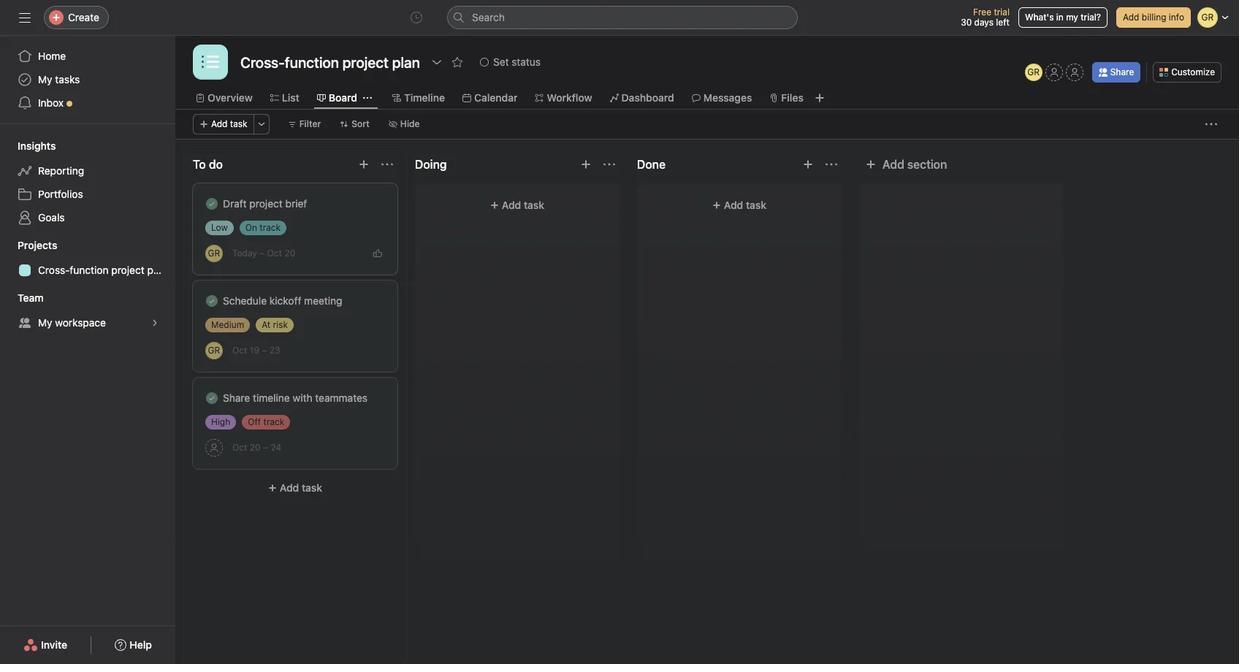 Task type: vqa. For each thing, say whether or not it's contained in the screenshot.
AND within extra delight adds additional celebrations and delightful surprises to the product experience. share feedback
no



Task type: locate. For each thing, give the bounding box(es) containing it.
hide
[[400, 118, 420, 129]]

add section button
[[860, 151, 953, 178]]

track for timeline
[[264, 417, 285, 428]]

task
[[230, 118, 248, 129], [524, 199, 545, 211], [746, 199, 767, 211], [302, 482, 322, 494]]

gr button down medium
[[205, 342, 223, 359]]

track right on
[[260, 222, 281, 233]]

set
[[493, 56, 509, 68]]

1 horizontal spatial share
[[1111, 67, 1135, 77]]

completed image for share timeline with teammates
[[203, 390, 221, 407]]

completed image for schedule kickoff meeting
[[203, 292, 221, 310]]

2 more section actions image from the left
[[604, 159, 615, 170]]

track right off
[[264, 417, 285, 428]]

2 vertical spatial –
[[263, 442, 268, 453]]

1 completed checkbox from the top
[[203, 292, 221, 310]]

timeline
[[253, 392, 290, 404]]

customize button
[[1154, 62, 1222, 83]]

timeline link
[[392, 90, 445, 106]]

2 add task image from the left
[[803, 159, 814, 170]]

0 horizontal spatial project
[[111, 264, 145, 276]]

1 vertical spatial oct
[[232, 345, 247, 356]]

with
[[293, 392, 312, 404]]

search list box
[[447, 6, 798, 29]]

oct left the 24
[[232, 442, 247, 453]]

create button
[[44, 6, 109, 29]]

high
[[211, 417, 230, 428]]

2 vertical spatial completed image
[[203, 390, 221, 407]]

dashboard link
[[610, 90, 674, 106]]

in
[[1057, 12, 1064, 23]]

2 vertical spatial gr
[[208, 345, 220, 356]]

1 vertical spatial –
[[262, 345, 267, 356]]

project
[[250, 197, 283, 210], [111, 264, 145, 276]]

0 horizontal spatial share
[[223, 392, 250, 404]]

add tab image
[[814, 92, 826, 104]]

portfolios
[[38, 188, 83, 200]]

0 likes. click to like this task image
[[373, 249, 382, 258]]

overview
[[208, 91, 253, 104]]

1 horizontal spatial 20
[[285, 248, 295, 259]]

completed image
[[203, 195, 221, 213], [203, 292, 221, 310], [203, 390, 221, 407]]

1 horizontal spatial more section actions image
[[604, 159, 615, 170]]

my for my workspace
[[38, 316, 52, 329]]

add to starred image
[[452, 56, 463, 68]]

– right 19
[[262, 345, 267, 356]]

2 vertical spatial oct
[[232, 442, 247, 453]]

portfolios link
[[9, 183, 167, 206]]

sort
[[352, 118, 370, 129]]

1 add task image from the left
[[580, 159, 592, 170]]

add billing info button
[[1117, 7, 1191, 28]]

0 vertical spatial completed checkbox
[[203, 292, 221, 310]]

tasks
[[55, 73, 80, 86]]

add task image left done
[[580, 159, 592, 170]]

info
[[1169, 12, 1185, 23]]

workflow link
[[535, 90, 592, 106]]

gr down low
[[208, 247, 220, 258]]

oct 19 – 23
[[232, 345, 280, 356]]

1 vertical spatial my
[[38, 316, 52, 329]]

completed image up medium
[[203, 292, 221, 310]]

gr for schedule kickoff meeting
[[208, 345, 220, 356]]

1 vertical spatial track
[[264, 417, 285, 428]]

my
[[38, 73, 52, 86], [38, 316, 52, 329]]

schedule
[[223, 295, 267, 307]]

list
[[282, 91, 300, 104]]

project up on track
[[250, 197, 283, 210]]

None text field
[[237, 49, 424, 75]]

insights button
[[0, 139, 56, 153]]

add task image
[[580, 159, 592, 170], [803, 159, 814, 170]]

0 vertical spatial my
[[38, 73, 52, 86]]

1 vertical spatial 20
[[250, 442, 261, 453]]

– left the 24
[[263, 442, 268, 453]]

30
[[961, 17, 972, 28]]

20
[[285, 248, 295, 259], [250, 442, 261, 453]]

oct 20 – 24
[[232, 442, 282, 453]]

left
[[996, 17, 1010, 28]]

0 vertical spatial 20
[[285, 248, 295, 259]]

gr for draft project brief
[[208, 247, 220, 258]]

teams element
[[0, 285, 175, 338]]

share down add billing info button
[[1111, 67, 1135, 77]]

–
[[260, 248, 265, 259], [262, 345, 267, 356], [263, 442, 268, 453]]

1 vertical spatial project
[[111, 264, 145, 276]]

3 completed image from the top
[[203, 390, 221, 407]]

completed checkbox for schedule kickoff meeting
[[203, 292, 221, 310]]

1 my from the top
[[38, 73, 52, 86]]

2 completed image from the top
[[203, 292, 221, 310]]

24
[[271, 442, 282, 453]]

oct left 19
[[232, 345, 247, 356]]

help button
[[105, 632, 161, 659]]

low
[[211, 222, 228, 233]]

completed checkbox up medium
[[203, 292, 221, 310]]

search
[[472, 11, 505, 23]]

add inside add billing info button
[[1123, 12, 1140, 23]]

add inside add section button
[[883, 158, 905, 171]]

add task image
[[358, 159, 370, 170]]

workflow
[[547, 91, 592, 104]]

2 vertical spatial gr button
[[205, 342, 223, 359]]

create
[[68, 11, 99, 23]]

0 vertical spatial gr
[[1028, 67, 1040, 77]]

my down team
[[38, 316, 52, 329]]

cross-function project plan
[[38, 264, 167, 276]]

track
[[260, 222, 281, 233], [264, 417, 285, 428]]

0 vertical spatial –
[[260, 248, 265, 259]]

trial
[[994, 7, 1010, 18]]

global element
[[0, 36, 175, 124]]

what's in my trial?
[[1025, 12, 1101, 23]]

more section actions image for to do
[[382, 159, 393, 170]]

more section actions image right add task image
[[382, 159, 393, 170]]

teammates
[[315, 392, 368, 404]]

at risk
[[262, 319, 288, 330]]

1 vertical spatial gr button
[[205, 244, 223, 262]]

reporting
[[38, 164, 84, 177]]

gr button for schedule kickoff meeting
[[205, 342, 223, 359]]

20 right today
[[285, 248, 295, 259]]

trial?
[[1081, 12, 1101, 23]]

my inside global 'element'
[[38, 73, 52, 86]]

20 left the 24
[[250, 442, 261, 453]]

1 more section actions image from the left
[[382, 159, 393, 170]]

0 horizontal spatial add task image
[[580, 159, 592, 170]]

gr down medium
[[208, 345, 220, 356]]

0 vertical spatial project
[[250, 197, 283, 210]]

my
[[1066, 12, 1079, 23]]

2 completed checkbox from the top
[[203, 390, 221, 407]]

hide button
[[382, 114, 427, 134]]

2 my from the top
[[38, 316, 52, 329]]

at
[[262, 319, 271, 330]]

1 vertical spatial gr
[[208, 247, 220, 258]]

reporting link
[[9, 159, 167, 183]]

oct
[[267, 248, 282, 259], [232, 345, 247, 356], [232, 442, 247, 453]]

cross-
[[38, 264, 70, 276]]

kickoff
[[270, 295, 301, 307]]

share up high on the bottom of page
[[223, 392, 250, 404]]

1 horizontal spatial add task image
[[803, 159, 814, 170]]

projects element
[[0, 232, 175, 285]]

board link
[[317, 90, 357, 106]]

0 horizontal spatial more section actions image
[[382, 159, 393, 170]]

project left plan on the top left
[[111, 264, 145, 276]]

doing
[[415, 158, 447, 171]]

share for share
[[1111, 67, 1135, 77]]

completed image left draft
[[203, 195, 221, 213]]

0 vertical spatial share
[[1111, 67, 1135, 77]]

gr button
[[1025, 64, 1043, 81], [205, 244, 223, 262], [205, 342, 223, 359]]

19
[[250, 345, 259, 356]]

Completed checkbox
[[203, 292, 221, 310], [203, 390, 221, 407]]

off
[[248, 417, 261, 428]]

share inside button
[[1111, 67, 1135, 77]]

0 vertical spatial completed image
[[203, 195, 221, 213]]

track for project
[[260, 222, 281, 233]]

insights
[[18, 140, 56, 152]]

billing
[[1142, 12, 1167, 23]]

1 completed image from the top
[[203, 195, 221, 213]]

oct down on track
[[267, 248, 282, 259]]

my left tasks
[[38, 73, 52, 86]]

1 vertical spatial completed image
[[203, 292, 221, 310]]

add task image left more section actions icon
[[803, 159, 814, 170]]

0 vertical spatial track
[[260, 222, 281, 233]]

my tasks
[[38, 73, 80, 86]]

1 vertical spatial completed checkbox
[[203, 390, 221, 407]]

– right today
[[260, 248, 265, 259]]

gr button down what's
[[1025, 64, 1043, 81]]

what's
[[1025, 12, 1054, 23]]

gr button down low
[[205, 244, 223, 262]]

share for share timeline with teammates
[[223, 392, 250, 404]]

completed checkbox up high on the bottom of page
[[203, 390, 221, 407]]

more section actions image
[[382, 159, 393, 170], [604, 159, 615, 170]]

dashboard
[[622, 91, 674, 104]]

gr button for draft project brief
[[205, 244, 223, 262]]

1 vertical spatial share
[[223, 392, 250, 404]]

gr down what's
[[1028, 67, 1040, 77]]

completed image up high on the bottom of page
[[203, 390, 221, 407]]

more section actions image left done
[[604, 159, 615, 170]]

my inside teams element
[[38, 316, 52, 329]]

draft project brief
[[223, 197, 307, 210]]



Task type: describe. For each thing, give the bounding box(es) containing it.
function
[[70, 264, 109, 276]]

add task image for doing
[[580, 159, 592, 170]]

history image
[[411, 12, 422, 23]]

today – oct 20
[[232, 248, 295, 259]]

off track
[[248, 417, 285, 428]]

risk
[[273, 319, 288, 330]]

goals link
[[9, 206, 167, 230]]

section
[[908, 158, 948, 171]]

oct for schedule
[[232, 345, 247, 356]]

insights element
[[0, 133, 175, 232]]

set status
[[493, 56, 541, 68]]

draft
[[223, 197, 247, 210]]

files link
[[770, 90, 804, 106]]

team
[[18, 292, 44, 304]]

add task image for done
[[803, 159, 814, 170]]

– for kickoff
[[262, 345, 267, 356]]

team button
[[0, 291, 44, 306]]

completed checkbox for share timeline with teammates
[[203, 390, 221, 407]]

overview link
[[196, 90, 253, 106]]

share timeline with teammates
[[223, 392, 368, 404]]

0 vertical spatial gr button
[[1025, 64, 1043, 81]]

my workspace link
[[9, 311, 167, 335]]

more actions image
[[1206, 118, 1218, 130]]

projects
[[18, 239, 57, 251]]

what's in my trial? button
[[1019, 7, 1108, 28]]

0 horizontal spatial 20
[[250, 442, 261, 453]]

more actions image
[[257, 120, 266, 129]]

meeting
[[304, 295, 342, 307]]

my workspace
[[38, 316, 106, 329]]

inbox link
[[9, 91, 167, 115]]

free trial 30 days left
[[961, 7, 1010, 28]]

medium
[[211, 319, 244, 330]]

on track
[[245, 222, 281, 233]]

timeline
[[404, 91, 445, 104]]

schedule kickoff meeting
[[223, 295, 342, 307]]

set status button
[[474, 52, 547, 72]]

board
[[329, 91, 357, 104]]

calendar link
[[463, 90, 518, 106]]

oct for share
[[232, 442, 247, 453]]

invite
[[41, 639, 67, 651]]

help
[[130, 639, 152, 651]]

status
[[512, 56, 541, 68]]

more section actions image
[[826, 159, 838, 170]]

add billing info
[[1123, 12, 1185, 23]]

days
[[975, 17, 994, 28]]

cross-function project plan link
[[9, 259, 167, 282]]

calendar
[[474, 91, 518, 104]]

my for my tasks
[[38, 73, 52, 86]]

free
[[974, 7, 992, 18]]

on
[[245, 222, 257, 233]]

see details, my workspace image
[[151, 319, 159, 327]]

filter button
[[281, 114, 328, 134]]

share button
[[1092, 62, 1141, 83]]

goals
[[38, 211, 65, 224]]

messages
[[704, 91, 752, 104]]

filter
[[299, 118, 321, 129]]

plan
[[147, 264, 167, 276]]

tab actions image
[[363, 94, 372, 102]]

23
[[270, 345, 280, 356]]

Completed checkbox
[[203, 195, 221, 213]]

my tasks link
[[9, 68, 167, 91]]

done
[[637, 158, 666, 171]]

– for timeline
[[263, 442, 268, 453]]

search button
[[447, 6, 798, 29]]

home
[[38, 50, 66, 62]]

customize
[[1172, 67, 1215, 77]]

completed image for draft project brief
[[203, 195, 221, 213]]

list image
[[202, 53, 219, 71]]

1 horizontal spatial project
[[250, 197, 283, 210]]

sort button
[[334, 114, 376, 134]]

today
[[232, 248, 257, 259]]

inbox
[[38, 96, 64, 109]]

brief
[[285, 197, 307, 210]]

show options image
[[431, 56, 443, 68]]

more section actions image for doing
[[604, 159, 615, 170]]

0 vertical spatial oct
[[267, 248, 282, 259]]

files
[[782, 91, 804, 104]]

home link
[[9, 45, 167, 68]]

list link
[[270, 90, 300, 106]]

hide sidebar image
[[19, 12, 31, 23]]

to do
[[193, 158, 223, 171]]

messages link
[[692, 90, 752, 106]]

projects button
[[0, 238, 57, 253]]



